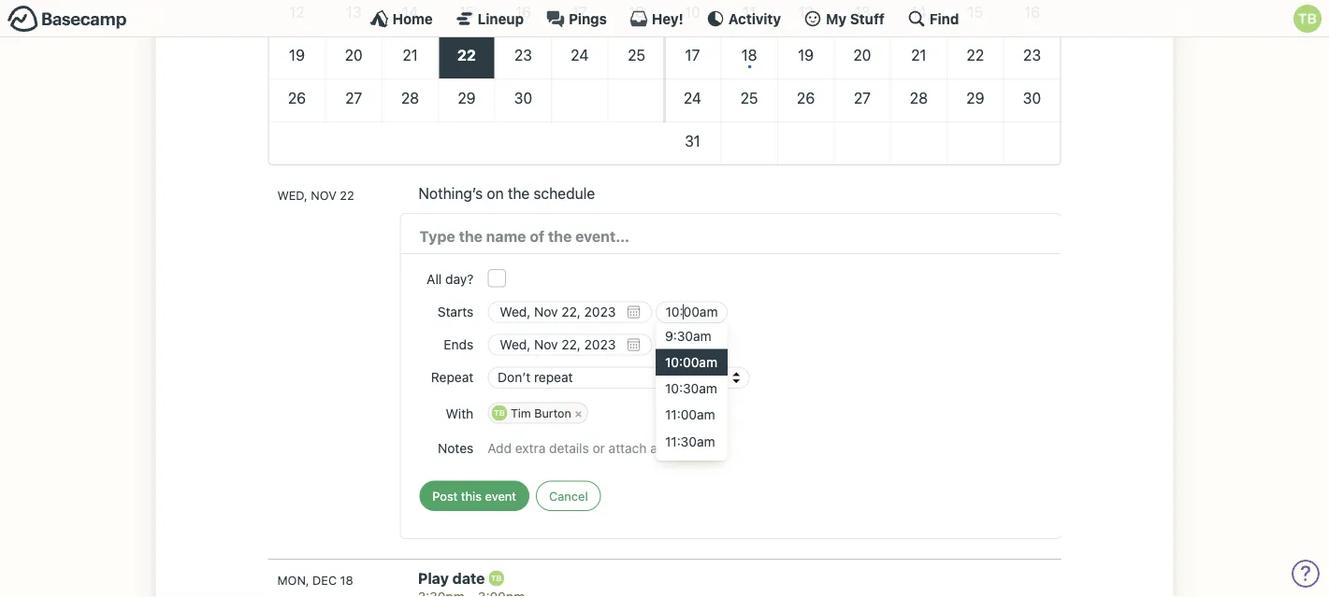 Task type: vqa. For each thing, say whether or not it's contained in the screenshot.
the 20 Nov
no



Task type: describe. For each thing, give the bounding box(es) containing it.
starts
[[437, 305, 473, 320]]

event
[[485, 489, 516, 503]]

my stuff button
[[804, 9, 885, 28]]

my
[[826, 10, 847, 27]]

this
[[461, 489, 481, 503]]

choose date… field for ends
[[487, 334, 652, 356]]

18
[[340, 573, 353, 587]]

post this event
[[432, 489, 516, 503]]

With text field
[[589, 401, 1041, 426]]

cancel
[[549, 489, 588, 503]]

with
[[445, 406, 473, 421]]

12:00pm
[[665, 461, 717, 476]]

wed, nov 22
[[277, 188, 354, 202]]

9:30am link
[[655, 324, 727, 350]]

11:00am link
[[655, 403, 727, 429]]

× link
[[569, 405, 587, 422]]

the
[[507, 185, 529, 202]]

dec
[[313, 573, 337, 587]]

mon,
[[277, 573, 309, 587]]

10:00am
[[665, 355, 717, 371]]

ends
[[443, 337, 473, 353]]

tim burton ×
[[510, 406, 582, 420]]

day?
[[445, 272, 473, 287]]

stuff
[[850, 10, 885, 27]]

find
[[930, 10, 959, 27]]

pings
[[569, 10, 607, 27]]

tim
[[510, 406, 531, 420]]

mon, dec 18
[[277, 573, 353, 587]]

repeat
[[431, 370, 473, 386]]

post
[[432, 489, 457, 503]]

nov
[[311, 188, 337, 202]]

burton
[[534, 406, 571, 420]]



Task type: locate. For each thing, give the bounding box(es) containing it.
pings button
[[546, 9, 607, 28]]

my stuff
[[826, 10, 885, 27]]

activity
[[728, 10, 781, 27]]

10:30am
[[665, 382, 717, 397]]

on
[[486, 185, 503, 202]]

9:00am
[[665, 302, 711, 318]]

Pick a time… field
[[655, 302, 727, 323], [655, 334, 727, 356]]

9:30am
[[665, 329, 711, 344]]

2 pick a time… field from the top
[[655, 334, 727, 356]]

activity link
[[706, 9, 781, 28]]

2 choose date… field from the top
[[487, 334, 652, 356]]

hey!
[[652, 10, 684, 27]]

pick a time… field up 9:30am
[[655, 302, 727, 323]]

all day?
[[426, 272, 473, 287]]

tim burton image
[[489, 571, 504, 587]]

Type the name of the event… text field
[[419, 225, 1041, 249]]

all
[[426, 272, 441, 287]]

11:30am
[[665, 434, 715, 450]]

home link
[[370, 9, 433, 28]]

×
[[574, 406, 582, 420]]

play
[[418, 570, 449, 588]]

nothing's on the schedule
[[418, 185, 595, 202]]

schedule
[[533, 185, 595, 202]]

12:00pm link
[[655, 455, 727, 482]]

cancel button
[[536, 481, 601, 512]]

wed,
[[277, 188, 308, 202]]

pick a time… field down 9:00am link
[[655, 334, 727, 356]]

1 choose date… field from the top
[[487, 301, 652, 323]]

lineup link
[[455, 9, 524, 28]]

tim burton image
[[1294, 5, 1322, 33]]

1 vertical spatial choose date… field
[[487, 334, 652, 356]]

play date link
[[418, 570, 1061, 598]]

10:00am link
[[655, 350, 727, 376]]

date
[[452, 570, 485, 588]]

9:00am link
[[655, 297, 727, 324]]

Notes text field
[[487, 432, 1041, 465]]

nothing's
[[418, 185, 482, 202]]

post this event button
[[419, 481, 529, 512]]

find button
[[907, 9, 959, 28]]

0 vertical spatial pick a time… field
[[655, 302, 727, 323]]

22
[[340, 188, 354, 202]]

choose date… field for starts
[[487, 301, 652, 323]]

Choose date… field
[[487, 301, 652, 323], [487, 334, 652, 356]]

home
[[392, 10, 433, 27]]

main element
[[0, 0, 1329, 37]]

11:30am link
[[655, 429, 727, 455]]

lineup
[[478, 10, 524, 27]]

notes
[[437, 441, 473, 456]]

hey! button
[[629, 9, 684, 28]]

0 vertical spatial choose date… field
[[487, 301, 652, 323]]

11:00am
[[665, 408, 715, 423]]

1 pick a time… field from the top
[[655, 302, 727, 323]]

10:30am link
[[655, 376, 727, 403]]

switch accounts image
[[7, 5, 127, 34]]

1 vertical spatial pick a time… field
[[655, 334, 727, 356]]

play date
[[418, 570, 489, 588]]

•
[[747, 58, 752, 72]]



